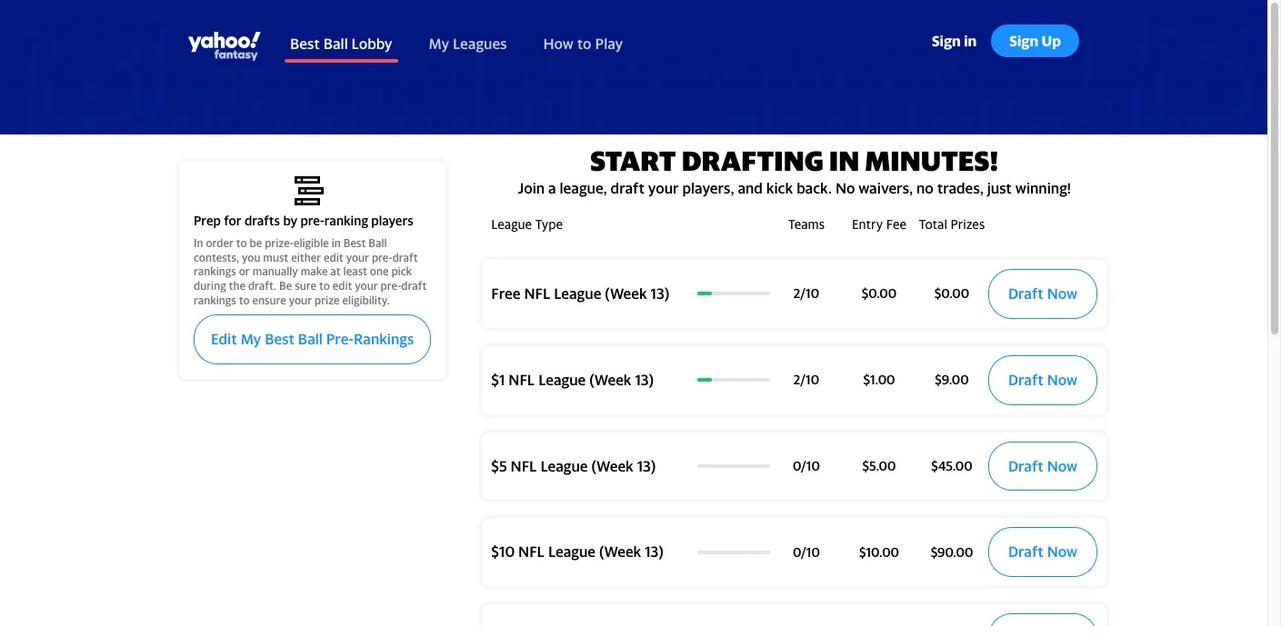 Task type: describe. For each thing, give the bounding box(es) containing it.
how to play link
[[525, 29, 642, 59]]

free
[[492, 285, 521, 303]]

lobby
[[352, 35, 393, 53]]

1 horizontal spatial ball
[[324, 35, 348, 53]]

entry
[[852, 216, 884, 232]]

drafting
[[682, 145, 824, 177]]

rankings
[[354, 330, 414, 349]]

sign for sign in
[[932, 32, 961, 50]]

now for $10 nfl league (week 13)
[[1048, 543, 1078, 562]]

to up "prize" at left top
[[319, 279, 330, 293]]

my inside "link"
[[241, 330, 261, 349]]

eligible
[[294, 237, 329, 250]]

my leagues
[[429, 35, 507, 53]]

teams
[[789, 216, 825, 232]]

either
[[291, 251, 321, 265]]

draft now for $10 nfl league (week 13)
[[1009, 543, 1078, 562]]

minutes!
[[865, 145, 999, 177]]

type
[[536, 216, 563, 232]]

10 for $5 nfl league (week 13)
[[807, 458, 821, 474]]

start drafting in minutes! join a league, draft your players, and kick back. no waivers, no trades, just winning!
[[518, 145, 1072, 197]]

13) for $5 nfl league (week 13)
[[638, 457, 656, 475]]

0 for $5 nfl league (week 13)
[[793, 458, 802, 474]]

0 vertical spatial best
[[290, 35, 320, 53]]

in
[[194, 237, 203, 250]]

start
[[591, 145, 677, 177]]

prize
[[315, 293, 340, 307]]

up
[[1042, 32, 1062, 50]]

winning!
[[1016, 179, 1072, 197]]

to left the be
[[236, 237, 247, 250]]

prep
[[194, 213, 221, 228]]

best ball lobby link
[[272, 29, 411, 63]]

your up "eligibility."
[[355, 279, 378, 293]]

$10 nfl league (week 13)
[[492, 543, 664, 562]]

entry fee
[[852, 216, 907, 232]]

my leagues link
[[411, 29, 525, 59]]

league for $10
[[549, 543, 596, 562]]

your up least
[[346, 251, 369, 265]]

ensure
[[252, 293, 286, 307]]

$10.00
[[860, 545, 900, 560]]

nfl for $5
[[511, 457, 537, 475]]

1 vertical spatial pre-
[[372, 251, 393, 265]]

$9.00
[[936, 372, 970, 388]]

to down the
[[239, 293, 250, 307]]

play
[[595, 35, 623, 53]]

total
[[920, 216, 948, 232]]

10 for free nfl league (week 13)
[[806, 286, 820, 301]]

back.
[[797, 179, 832, 197]]

players,
[[683, 179, 735, 197]]

/ for $1 nfl league (week 13)
[[801, 372, 806, 388]]

draft now for $5 nfl league (week 13)
[[1009, 457, 1078, 475]]

best ball lobby
[[290, 35, 393, 53]]

kick
[[767, 179, 794, 197]]

and
[[738, 179, 763, 197]]

nfl for $10
[[519, 543, 545, 562]]

2 for free nfl league (week 13)
[[794, 286, 801, 301]]

league for $5
[[541, 457, 588, 475]]

during
[[194, 279, 226, 293]]

for
[[224, 213, 242, 228]]

2 for $1 nfl league (week 13)
[[794, 372, 801, 388]]

in inside "start drafting in minutes! join a league, draft your players, and kick back. no waivers, no trades, just winning!"
[[830, 145, 860, 177]]

be
[[250, 237, 262, 250]]

1 rankings from the top
[[194, 265, 236, 279]]

waivers,
[[859, 179, 913, 197]]

be
[[279, 279, 292, 293]]

13) for free nfl league (week 13)
[[651, 285, 670, 303]]

10 for $10 nfl league (week 13)
[[807, 545, 821, 560]]

least
[[344, 265, 367, 279]]

how to play
[[544, 35, 623, 53]]

$1
[[492, 371, 505, 389]]

$1 nfl league (week 13)
[[492, 371, 654, 389]]

2 vertical spatial pre-
[[381, 279, 402, 293]]

(week for $10 nfl league (week 13)
[[599, 543, 642, 562]]

draft for $5 nfl league (week 13)
[[1009, 457, 1044, 475]]

at
[[331, 265, 341, 279]]

nfl for $1
[[509, 371, 535, 389]]

players
[[372, 213, 414, 228]]

drafts
[[245, 213, 280, 228]]

manually
[[253, 265, 298, 279]]

2 / 10 for $1 nfl league (week 13)
[[794, 372, 820, 388]]

13) for $1 nfl league (week 13)
[[635, 371, 654, 389]]

best inside prep for drafts by pre-ranking players in order to be prize-eligible in best ball contests, you must either edit your pre-draft rankings or manually make at least one pick during the draft. be sure to edit your pre-draft rankings to ensure your prize eligibility.
[[344, 237, 366, 250]]

league for $1
[[539, 371, 586, 389]]

league type
[[492, 216, 563, 232]]

one
[[370, 265, 389, 279]]

ranking
[[325, 213, 368, 228]]

pre-
[[326, 330, 354, 349]]

draft.
[[248, 279, 277, 293]]

no
[[917, 179, 934, 197]]



Task type: vqa. For each thing, say whether or not it's contained in the screenshot.
Free NFL League (Week 13) the /
yes



Task type: locate. For each thing, give the bounding box(es) containing it.
(week for $5 nfl league (week 13)
[[592, 457, 634, 475]]

edit my best ball pre-rankings link
[[194, 315, 432, 365]]

pre- up one
[[372, 251, 393, 265]]

$5
[[492, 457, 507, 475]]

sign for sign up
[[1010, 32, 1039, 50]]

sure
[[295, 279, 317, 293]]

or
[[239, 265, 250, 279]]

1 now from the top
[[1048, 285, 1078, 303]]

my inside 'link'
[[429, 35, 450, 53]]

pre- down 'pick'
[[381, 279, 402, 293]]

by
[[283, 213, 298, 228]]

to left play at the left top of page
[[578, 35, 592, 53]]

(week for free nfl league (week 13)
[[605, 285, 647, 303]]

2 vertical spatial in
[[332, 237, 341, 250]]

2 2 from the top
[[794, 372, 801, 388]]

2 vertical spatial draft
[[402, 279, 427, 293]]

2 down teams
[[794, 286, 801, 301]]

best inside "link"
[[265, 330, 295, 349]]

1 vertical spatial my
[[241, 330, 261, 349]]

4 draft now from the top
[[1009, 543, 1078, 562]]

$0.00 down total prizes
[[935, 286, 970, 301]]

1 vertical spatial draft
[[393, 251, 418, 265]]

a
[[549, 179, 556, 197]]

2 horizontal spatial ball
[[369, 237, 387, 250]]

0 left $10.00
[[793, 545, 802, 560]]

2 / 10 down teams
[[794, 286, 820, 301]]

0 left $5.00 on the bottom of the page
[[793, 458, 802, 474]]

draft
[[1009, 285, 1044, 303], [1009, 371, 1044, 389], [1009, 457, 1044, 475], [1009, 543, 1044, 562]]

/ for $5 nfl league (week 13)
[[802, 458, 807, 474]]

order
[[206, 237, 234, 250]]

0 vertical spatial in
[[965, 32, 977, 50]]

2 rankings from the top
[[194, 293, 236, 307]]

draft now
[[1009, 285, 1078, 303], [1009, 371, 1078, 389], [1009, 457, 1078, 475], [1009, 543, 1078, 562]]

edit down at
[[333, 279, 352, 293]]

league right free
[[554, 285, 602, 303]]

now for $5 nfl league (week 13)
[[1048, 457, 1078, 475]]

$10
[[492, 543, 515, 562]]

prizes
[[951, 216, 986, 232]]

edit my best ball pre-rankings
[[211, 330, 414, 349]]

0
[[793, 458, 802, 474], [793, 545, 802, 560]]

2 now from the top
[[1048, 371, 1078, 389]]

0 horizontal spatial ball
[[298, 330, 323, 349]]

2 draft from the top
[[1009, 371, 1044, 389]]

sign left up
[[1010, 32, 1039, 50]]

edit
[[211, 330, 237, 349]]

join
[[518, 179, 545, 197]]

2 horizontal spatial in
[[965, 32, 977, 50]]

rankings
[[194, 265, 236, 279], [194, 293, 236, 307]]

/ left $10.00
[[802, 545, 807, 560]]

just
[[988, 179, 1013, 197]]

13)
[[651, 285, 670, 303], [635, 371, 654, 389], [638, 457, 656, 475], [645, 543, 664, 562]]

my left leagues
[[429, 35, 450, 53]]

best down ranking
[[344, 237, 366, 250]]

nfl
[[524, 285, 551, 303], [509, 371, 535, 389], [511, 457, 537, 475], [519, 543, 545, 562]]

1 draft now from the top
[[1009, 285, 1078, 303]]

2 draft now from the top
[[1009, 371, 1078, 389]]

0 for $10 nfl league (week 13)
[[793, 545, 802, 560]]

0 / 10 for $5 nfl league (week 13)
[[793, 458, 821, 474]]

the
[[229, 279, 246, 293]]

ball inside prep for drafts by pre-ranking players in order to be prize-eligible in best ball contests, you must either edit your pre-draft rankings or manually make at least one pick during the draft. be sure to edit your pre-draft rankings to ensure your prize eligibility.
[[369, 237, 387, 250]]

in
[[965, 32, 977, 50], [830, 145, 860, 177], [332, 237, 341, 250]]

rankings down during
[[194, 293, 236, 307]]

2 left "$1.00"
[[794, 372, 801, 388]]

rankings down contests,
[[194, 265, 236, 279]]

2
[[794, 286, 801, 301], [794, 372, 801, 388]]

1 vertical spatial 0
[[793, 545, 802, 560]]

4 draft from the top
[[1009, 543, 1044, 562]]

eligibility.
[[342, 293, 390, 307]]

ball left lobby
[[324, 35, 348, 53]]

sign in
[[932, 32, 977, 50]]

league right "$10"
[[549, 543, 596, 562]]

pick
[[392, 265, 412, 279]]

2 / 10
[[794, 286, 820, 301], [794, 372, 820, 388]]

contests,
[[194, 251, 239, 265]]

/ for $10 nfl league (week 13)
[[802, 545, 807, 560]]

nfl for free
[[524, 285, 551, 303]]

nfl right $1 at left bottom
[[509, 371, 535, 389]]

2 vertical spatial best
[[265, 330, 295, 349]]

nfl right $5 on the left bottom
[[511, 457, 537, 475]]

1 2 / 10 from the top
[[794, 286, 820, 301]]

trades,
[[938, 179, 984, 197]]

make
[[301, 265, 328, 279]]

draft for free nfl league (week 13)
[[1009, 285, 1044, 303]]

best
[[290, 35, 320, 53], [344, 237, 366, 250], [265, 330, 295, 349]]

draft now for free nfl league (week 13)
[[1009, 285, 1078, 303]]

1 horizontal spatial in
[[830, 145, 860, 177]]

my right edit on the bottom left of the page
[[241, 330, 261, 349]]

3 now from the top
[[1048, 457, 1078, 475]]

4 now from the top
[[1048, 543, 1078, 562]]

0 vertical spatial 0 / 10
[[793, 458, 821, 474]]

(week for $1 nfl league (week 13)
[[590, 371, 632, 389]]

best left lobby
[[290, 35, 320, 53]]

3 10 from the top
[[807, 458, 821, 474]]

your inside "start drafting in minutes! join a league, draft your players, and kick back. no waivers, no trades, just winning!"
[[649, 179, 679, 197]]

draft for $1 nfl league (week 13)
[[1009, 371, 1044, 389]]

4 10 from the top
[[807, 545, 821, 560]]

1 horizontal spatial sign
[[1010, 32, 1039, 50]]

1 vertical spatial 2
[[794, 372, 801, 388]]

prize-
[[265, 237, 294, 250]]

in inside prep for drafts by pre-ranking players in order to be prize-eligible in best ball contests, you must either edit your pre-draft rankings or manually make at least one pick during the draft. be sure to edit your pre-draft rankings to ensure your prize eligibility.
[[332, 237, 341, 250]]

0 vertical spatial draft
[[611, 179, 645, 197]]

ball inside "link"
[[298, 330, 323, 349]]

1 2 from the top
[[794, 286, 801, 301]]

prep for drafts by pre-ranking players in order to be prize-eligible in best ball contests, you must either edit your pre-draft rankings or manually make at least one pick during the draft. be sure to edit your pre-draft rankings to ensure your prize eligibility.
[[194, 213, 427, 307]]

0 vertical spatial pre-
[[301, 213, 325, 228]]

3 draft from the top
[[1009, 457, 1044, 475]]

$0.00 down entry fee
[[862, 286, 897, 301]]

2 2 / 10 from the top
[[794, 372, 820, 388]]

how
[[544, 35, 574, 53]]

$1.00
[[864, 372, 896, 388]]

0 horizontal spatial $0.00
[[862, 286, 897, 301]]

edit up at
[[324, 251, 344, 265]]

my
[[429, 35, 450, 53], [241, 330, 261, 349]]

10 left "$1.00"
[[806, 372, 820, 388]]

draft down start
[[611, 179, 645, 197]]

/ down teams
[[801, 286, 806, 301]]

10
[[806, 286, 820, 301], [806, 372, 820, 388], [807, 458, 821, 474], [807, 545, 821, 560]]

/ left $5.00 on the bottom of the page
[[802, 458, 807, 474]]

pre- right by
[[301, 213, 325, 228]]

0 horizontal spatial sign
[[932, 32, 961, 50]]

ball left pre-
[[298, 330, 323, 349]]

fee
[[887, 216, 907, 232]]

sign in link
[[932, 32, 977, 50]]

pre-
[[301, 213, 325, 228], [372, 251, 393, 265], [381, 279, 402, 293]]

/
[[801, 286, 806, 301], [801, 372, 806, 388], [802, 458, 807, 474], [802, 545, 807, 560]]

1 vertical spatial in
[[830, 145, 860, 177]]

your down sure
[[289, 293, 312, 307]]

/ for free nfl league (week 13)
[[801, 286, 806, 301]]

1 vertical spatial rankings
[[194, 293, 236, 307]]

1 vertical spatial 0 / 10
[[793, 545, 821, 560]]

now for free nfl league (week 13)
[[1048, 285, 1078, 303]]

now
[[1048, 285, 1078, 303], [1048, 371, 1078, 389], [1048, 457, 1078, 475], [1048, 543, 1078, 562]]

0 / 10 left $5.00 on the bottom of the page
[[793, 458, 821, 474]]

1 vertical spatial edit
[[333, 279, 352, 293]]

2 $0.00 from the left
[[935, 286, 970, 301]]

you
[[242, 251, 261, 265]]

10 left $5.00 on the bottom of the page
[[807, 458, 821, 474]]

10 down teams
[[806, 286, 820, 301]]

league for free
[[554, 285, 602, 303]]

0 vertical spatial my
[[429, 35, 450, 53]]

nfl right free
[[524, 285, 551, 303]]

$45.00
[[932, 458, 973, 474]]

0 vertical spatial 2 / 10
[[794, 286, 820, 301]]

2 / 10 left "$1.00"
[[794, 372, 820, 388]]

ball down "players"
[[369, 237, 387, 250]]

draft now for $1 nfl league (week 13)
[[1009, 371, 1078, 389]]

1 10 from the top
[[806, 286, 820, 301]]

leagues
[[453, 35, 507, 53]]

sign up link
[[992, 25, 1080, 57]]

0 vertical spatial 2
[[794, 286, 801, 301]]

1 horizontal spatial my
[[429, 35, 450, 53]]

draft
[[611, 179, 645, 197], [393, 251, 418, 265], [402, 279, 427, 293]]

1 horizontal spatial $0.00
[[935, 286, 970, 301]]

sign inside "link"
[[1010, 32, 1039, 50]]

edit
[[324, 251, 344, 265], [333, 279, 352, 293]]

in right the eligible
[[332, 237, 341, 250]]

3 draft now from the top
[[1009, 457, 1078, 475]]

1 $0.00 from the left
[[862, 286, 897, 301]]

10 for $1 nfl league (week 13)
[[806, 372, 820, 388]]

sign left sign up
[[932, 32, 961, 50]]

2 10 from the top
[[806, 372, 820, 388]]

2 vertical spatial ball
[[298, 330, 323, 349]]

0 horizontal spatial in
[[332, 237, 341, 250]]

sign
[[932, 32, 961, 50], [1010, 32, 1039, 50]]

0 vertical spatial ball
[[324, 35, 348, 53]]

0 horizontal spatial my
[[241, 330, 261, 349]]

draft down 'pick'
[[402, 279, 427, 293]]

0 / 10 left $10.00
[[793, 545, 821, 560]]

/ left "$1.00"
[[801, 372, 806, 388]]

draft inside "start drafting in minutes! join a league, draft your players, and kick back. no waivers, no trades, just winning!"
[[611, 179, 645, 197]]

draft for $10 nfl league (week 13)
[[1009, 543, 1044, 562]]

$5.00
[[863, 458, 897, 474]]

13) for $10 nfl league (week 13)
[[645, 543, 664, 562]]

1 vertical spatial ball
[[369, 237, 387, 250]]

1 vertical spatial best
[[344, 237, 366, 250]]

$90.00
[[931, 545, 974, 560]]

1 draft from the top
[[1009, 285, 1044, 303]]

league left type
[[492, 216, 532, 232]]

league right $1 at left bottom
[[539, 371, 586, 389]]

10 left $10.00
[[807, 545, 821, 560]]

league
[[492, 216, 532, 232], [554, 285, 602, 303], [539, 371, 586, 389], [541, 457, 588, 475], [549, 543, 596, 562]]

1 sign from the left
[[932, 32, 961, 50]]

your down start
[[649, 179, 679, 197]]

0 vertical spatial edit
[[324, 251, 344, 265]]

1 0 / 10 from the top
[[793, 458, 821, 474]]

2 / 10 for free nfl league (week 13)
[[794, 286, 820, 301]]

now for $1 nfl league (week 13)
[[1048, 371, 1078, 389]]

league,
[[560, 179, 607, 197]]

best down ensure
[[265, 330, 295, 349]]

2 0 from the top
[[793, 545, 802, 560]]

0 vertical spatial rankings
[[194, 265, 236, 279]]

1 vertical spatial 2 / 10
[[794, 372, 820, 388]]

total prizes
[[920, 216, 986, 232]]

league right $5 on the left bottom
[[541, 457, 588, 475]]

1 0 from the top
[[793, 458, 802, 474]]

must
[[263, 251, 289, 265]]

0 vertical spatial 0
[[793, 458, 802, 474]]

2 sign from the left
[[1010, 32, 1039, 50]]

no
[[836, 179, 856, 197]]

to
[[578, 35, 592, 53], [236, 237, 247, 250], [319, 279, 330, 293], [239, 293, 250, 307]]

free nfl league (week 13)
[[492, 285, 670, 303]]

draft up 'pick'
[[393, 251, 418, 265]]

0 / 10 for $10 nfl league (week 13)
[[793, 545, 821, 560]]

ball
[[324, 35, 348, 53], [369, 237, 387, 250], [298, 330, 323, 349]]

sign up
[[1010, 32, 1062, 50]]

0 / 10
[[793, 458, 821, 474], [793, 545, 821, 560]]

2 0 / 10 from the top
[[793, 545, 821, 560]]

in up no
[[830, 145, 860, 177]]

in left sign up
[[965, 32, 977, 50]]

nfl right "$10"
[[519, 543, 545, 562]]

$5 nfl league (week 13)
[[492, 457, 656, 475]]



